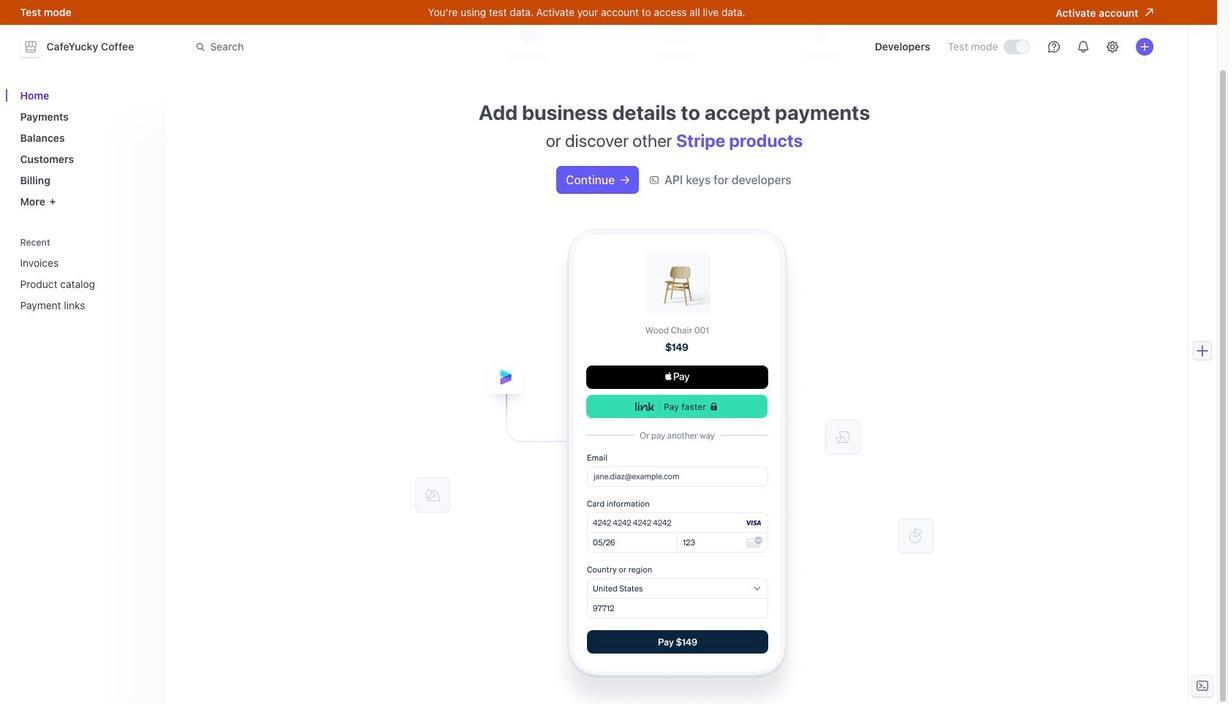 Task type: vqa. For each thing, say whether or not it's contained in the screenshot.
Recent element
yes



Task type: describe. For each thing, give the bounding box(es) containing it.
clear history image
[[143, 238, 152, 247]]

notifications image
[[1077, 41, 1089, 53]]

Search text field
[[187, 33, 599, 60]]

help image
[[1048, 41, 1060, 53]]



Task type: locate. For each thing, give the bounding box(es) containing it.
Test mode checkbox
[[1004, 40, 1029, 53]]

recent element
[[14, 232, 158, 317], [14, 251, 158, 317]]

core navigation links element
[[14, 83, 158, 214]]

settings image
[[1107, 41, 1118, 53]]

None search field
[[187, 33, 599, 60]]

1 recent element from the top
[[14, 232, 158, 317]]

2 recent element from the top
[[14, 251, 158, 317]]

svg image
[[621, 176, 630, 185]]



